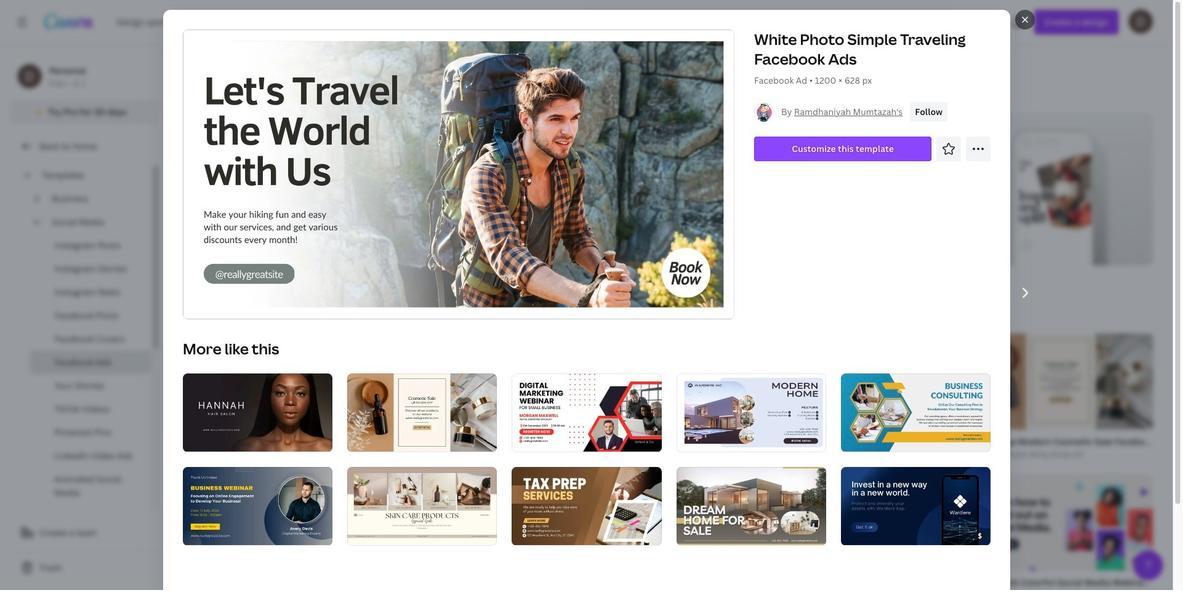 Task type: describe. For each thing, give the bounding box(es) containing it.
blue and yellow modern business workshop facebook ad image
[[183, 467, 332, 546]]

white minimal home for sale facebook ads image
[[676, 467, 826, 546]]

0 horizontal spatial dark aesthetic hair salon promotional facebook ad image
[[183, 374, 332, 452]]

0 vertical spatial white photo simple traveling facebook ads image
[[183, 30, 735, 319]]

0 horizontal spatial beige modern cosmetic sale facebook ad image
[[347, 374, 497, 452]]

bright colorful social media webinar facebook ad image
[[969, 475, 1154, 571]]

1 vertical spatial white photo simple traveling facebook ads image
[[370, 334, 555, 430]]

tan and black minimalist digital product mockup bundle facebook ad image
[[769, 334, 954, 430]]

black red and white minimal digital marketing facebook ad image
[[512, 374, 662, 452]]

yellow white and blue modern business consulting firm facebook ad image
[[841, 374, 991, 452]]



Task type: locate. For each thing, give the bounding box(es) containing it.
beige modern cosmetic sale facebook ad image
[[969, 334, 1154, 430], [347, 374, 497, 452]]

dark aesthetic hair salon promotional facebook ad image
[[183, 374, 332, 452], [370, 475, 555, 571]]

white photo simple traveling facebook ads image
[[183, 30, 735, 319], [370, 334, 555, 430]]

1 horizontal spatial beige modern cosmetic sale facebook ad image
[[969, 334, 1154, 430]]

green modern green energy facebook ad image
[[170, 475, 355, 571]]

blue modern investment mobile app promotion facebook ad image
[[841, 467, 991, 546], [769, 475, 954, 571]]

pink modern cosmetics store sale promotion facebook ad image
[[569, 475, 754, 571]]

top level navigation element
[[108, 10, 520, 34]]

brown minimalist skincare sale facebook ad image
[[347, 467, 497, 546]]

1 horizontal spatial dark aesthetic hair salon promotional facebook ad image
[[370, 475, 555, 571]]

1 vertical spatial dark aesthetic hair salon promotional facebook ad image
[[370, 475, 555, 571]]

brown and orange minimalist tax prep services facebook ad image
[[512, 467, 662, 546]]

yellow furniture sale facebook ad image
[[569, 334, 754, 430]]

None search field
[[582, 10, 951, 34]]

create a blank facebook ad element
[[170, 334, 355, 431]]

0 vertical spatial dark aesthetic hair salon promotional facebook ad image
[[183, 374, 332, 452]]

facebook ad templates image
[[950, 113, 1154, 266], [1015, 155, 1092, 234]]

grey and purple modern real estate facebook ad image
[[676, 374, 826, 452]]



Task type: vqa. For each thing, say whether or not it's contained in the screenshot.
'White Photo Simple Traveling Facebook Ads'
yes



